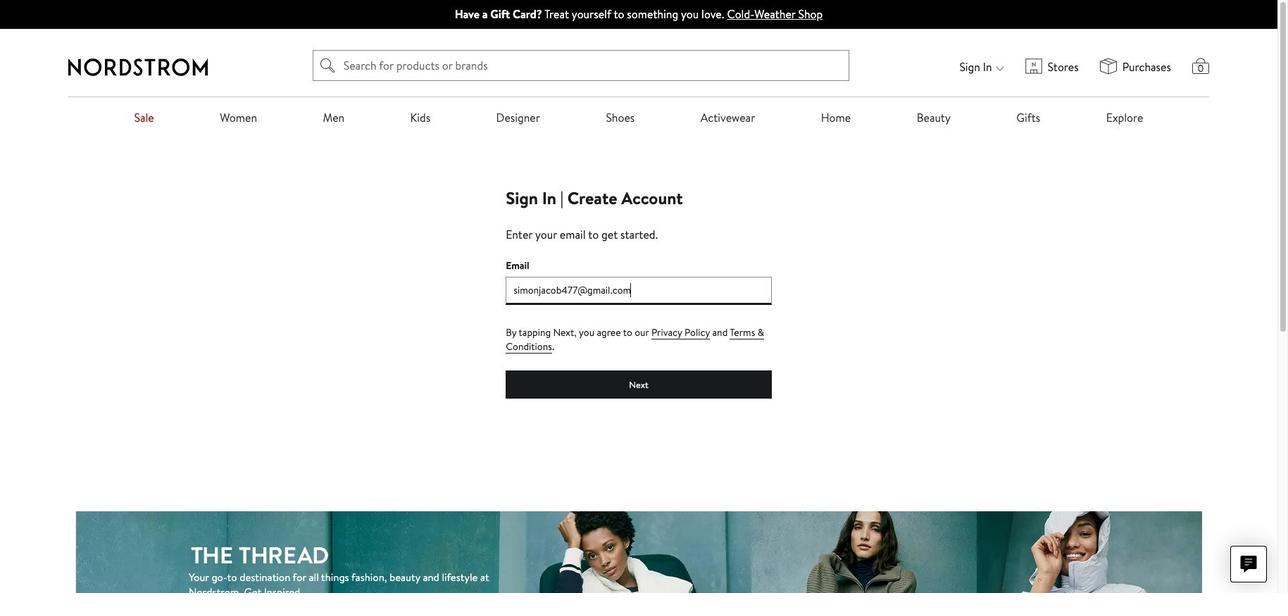 Task type: locate. For each thing, give the bounding box(es) containing it.
None text field
[[506, 277, 772, 305]]

Search search field
[[313, 50, 849, 81]]

nordstrom logo element
[[68, 58, 208, 76]]



Task type: vqa. For each thing, say whether or not it's contained in the screenshot.
large details icon to the top
no



Task type: describe. For each thing, give the bounding box(es) containing it.
Search for products or brands search field
[[339, 51, 848, 80]]

large search image
[[320, 57, 335, 74]]

live chat image
[[1240, 556, 1257, 573]]



